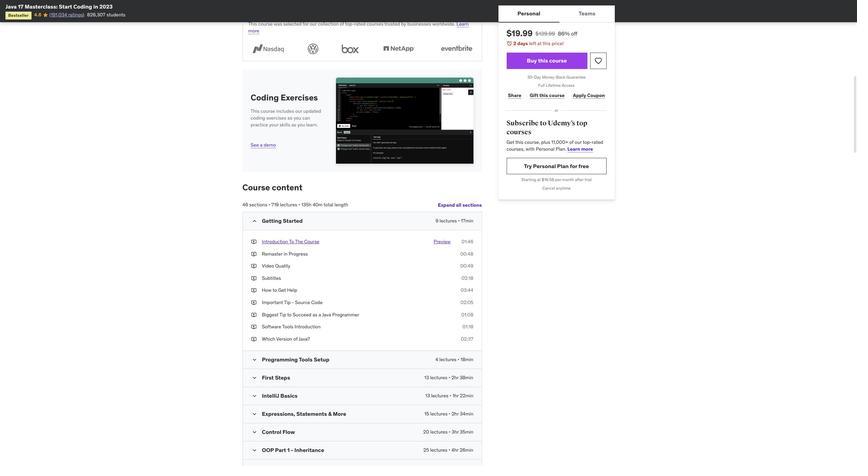 Task type: describe. For each thing, give the bounding box(es) containing it.
small image for intellij
[[251, 393, 258, 400]]

13 for intellij basics
[[426, 393, 430, 400]]

with
[[526, 146, 535, 152]]

plan.
[[556, 146, 567, 152]]

22min
[[460, 393, 474, 400]]

2hr for first steps
[[452, 375, 459, 381]]

intellij basics
[[262, 393, 298, 400]]

money-
[[542, 74, 556, 80]]

subscribe to udemy's top courses
[[507, 119, 588, 136]]

programming
[[262, 357, 298, 364]]

coding exercises
[[251, 92, 318, 103]]

apply coupon
[[573, 92, 605, 99]]

succeed
[[293, 312, 312, 318]]

programmer
[[333, 312, 359, 318]]

to
[[289, 239, 294, 245]]

how to get help
[[262, 288, 297, 294]]

• for intellij basics
[[450, 393, 452, 400]]

0 vertical spatial for
[[303, 21, 309, 27]]

xsmall image for biggest tip to succeed as a java programmer
[[251, 312, 257, 319]]

introduction inside button
[[262, 239, 288, 245]]

plan
[[557, 163, 569, 170]]

get inside get this course, plus 11,000+ of our top-rated courses, with personal plan.
[[507, 139, 515, 146]]

learn more link for top-
[[248, 21, 469, 34]]

2 vertical spatial to
[[287, 312, 292, 318]]

programming tools setup
[[262, 357, 330, 364]]

as inside this course includes our updated coding exercises so you can practice your skills as you learn.
[[292, 122, 296, 128]]

xsmall image for remaster in progress
[[251, 251, 257, 258]]

01:18
[[463, 324, 474, 330]]

alarm image
[[507, 41, 512, 46]]

buy this course
[[527, 57, 567, 64]]

share button
[[507, 89, 523, 102]]

how
[[262, 288, 272, 294]]

video
[[262, 263, 274, 269]]

17min
[[461, 218, 474, 224]]

try
[[524, 163, 532, 170]]

businesses
[[408, 21, 431, 27]]

off
[[571, 30, 578, 37]]

updated
[[304, 108, 321, 114]]

per
[[556, 177, 562, 183]]

xsmall image for important tip - source code
[[251, 300, 257, 307]]

13 for first steps
[[425, 375, 429, 381]]

9 lectures • 17min
[[436, 218, 474, 224]]

• for programming tools setup
[[458, 357, 460, 363]]

18min
[[461, 357, 474, 363]]

learn for this course was selected for our collection of top-rated courses trusted by businesses worldwide.
[[457, 21, 469, 27]]

0 horizontal spatial get
[[278, 288, 286, 294]]

25 lectures • 4hr 26min
[[424, 448, 474, 454]]

your
[[269, 122, 279, 128]]

demo
[[264, 142, 276, 148]]

13 lectures • 2hr 38min
[[425, 375, 474, 381]]

1 sections from the left
[[249, 202, 267, 208]]

0 horizontal spatial course
[[243, 183, 270, 193]]

try personal plan for free
[[524, 163, 589, 170]]

xsmall image for subtitles
[[251, 276, 257, 282]]

nasdaq image
[[248, 43, 288, 56]]

expressions,
[[262, 411, 295, 418]]

0 vertical spatial at
[[538, 40, 542, 47]]

1 vertical spatial java
[[322, 312, 331, 318]]

full
[[539, 83, 545, 88]]

this for this course includes our updated coding exercises so you can practice your skills as you learn.
[[251, 108, 260, 114]]

getting started
[[262, 218, 303, 225]]

xsmall image for software tools introduction
[[251, 324, 257, 331]]

20 lectures • 3hr 35min
[[424, 430, 474, 436]]

course inside button
[[304, 239, 320, 245]]

important
[[262, 300, 283, 306]]

sections inside dropdown button
[[463, 202, 482, 208]]

personal inside button
[[518, 10, 541, 17]]

includes
[[276, 108, 294, 114]]

0 horizontal spatial java
[[5, 3, 17, 10]]

learn.
[[306, 122, 318, 128]]

gift this course
[[530, 92, 565, 99]]

1
[[287, 448, 290, 454]]

38min
[[460, 375, 474, 381]]

days
[[518, 40, 528, 47]]

lectures for programming tools setup
[[440, 357, 457, 363]]

teams
[[579, 10, 596, 17]]

plus
[[542, 139, 550, 146]]

• for control flow
[[449, 430, 451, 436]]

by
[[401, 21, 406, 27]]

$16.58
[[542, 177, 555, 183]]

more for get this course, plus 11,000+ of our top-rated courses, with personal plan.
[[582, 146, 593, 152]]

2 days left at this price!
[[514, 40, 564, 47]]

this course includes our updated coding exercises so you can practice your skills as you learn.
[[251, 108, 321, 128]]

1 horizontal spatial of
[[340, 21, 344, 27]]

starting at $16.58 per month after trial cancel anytime
[[522, 177, 592, 191]]

826,307
[[87, 12, 105, 18]]

access
[[562, 83, 575, 88]]

quality
[[275, 263, 290, 269]]

selected
[[283, 21, 302, 27]]

• for first steps
[[449, 375, 451, 381]]

tools for programming
[[299, 357, 313, 364]]

lectures for oop part 1 - inheritance
[[430, 448, 448, 454]]

learn more for top-
[[248, 21, 469, 34]]

courses inside subscribe to udemy's top courses
[[507, 128, 532, 136]]

expressions, statements & more
[[262, 411, 346, 418]]

• left 719
[[269, 202, 270, 208]]

1 xsmall image from the top
[[251, 239, 257, 246]]

0 vertical spatial courses
[[367, 21, 384, 27]]

our inside get this course, plus 11,000+ of our top-rated courses, with personal plan.
[[575, 139, 582, 146]]

inheritance
[[295, 448, 324, 454]]

2hr for expressions, statements & more
[[452, 412, 459, 418]]

tip for important
[[284, 300, 291, 306]]

small image for getting
[[251, 218, 258, 225]]

26min
[[460, 448, 474, 454]]

free
[[579, 163, 589, 170]]

1 vertical spatial for
[[570, 163, 578, 170]]

small image for first
[[251, 375, 258, 382]]

worldwide.
[[433, 21, 456, 27]]

apply coupon button
[[572, 89, 607, 102]]

learn more for rated
[[568, 146, 593, 152]]

practice
[[251, 122, 268, 128]]

1 vertical spatial coding
[[251, 92, 279, 103]]

$139.99
[[536, 30, 556, 37]]

part
[[275, 448, 286, 454]]

&
[[328, 411, 332, 418]]

13 lectures • 1hr 22min
[[426, 393, 474, 400]]

4 lectures • 18min
[[436, 357, 474, 363]]

or
[[555, 108, 559, 113]]

1 vertical spatial introduction
[[295, 324, 321, 330]]

• for oop part 1 - inheritance
[[449, 448, 451, 454]]

software
[[262, 324, 281, 330]]

0 horizontal spatial coding
[[73, 3, 92, 10]]

0 horizontal spatial top-
[[345, 21, 354, 27]]

0 vertical spatial rated
[[354, 21, 366, 27]]

719
[[272, 202, 279, 208]]

9
[[436, 218, 439, 224]]

learn more link for rated
[[568, 146, 593, 152]]

eventbrite image
[[437, 43, 476, 56]]

lectures for expressions, statements & more
[[431, 412, 448, 418]]

intellij
[[262, 393, 279, 400]]

flow
[[283, 429, 295, 436]]

content
[[272, 183, 303, 193]]

ratings)
[[68, 12, 84, 18]]

subtitles
[[262, 276, 281, 282]]

can
[[303, 115, 310, 121]]

apply
[[573, 92, 586, 99]]

lifetime
[[546, 83, 561, 88]]

15
[[425, 412, 429, 418]]

our inside this course includes our updated coding exercises so you can practice your skills as you learn.
[[295, 108, 302, 114]]

0 vertical spatial our
[[310, 21, 317, 27]]

• for getting started
[[458, 218, 460, 224]]

box image
[[339, 43, 362, 56]]

at inside starting at $16.58 per month after trial cancel anytime
[[537, 177, 541, 183]]

oop part 1 - inheritance
[[262, 448, 324, 454]]



Task type: vqa. For each thing, say whether or not it's contained in the screenshot.


Task type: locate. For each thing, give the bounding box(es) containing it.
this right gift
[[540, 92, 548, 99]]

2hr left 34min
[[452, 412, 459, 418]]

small image left getting
[[251, 218, 258, 225]]

• left 17min
[[458, 218, 460, 224]]

- right 1
[[291, 448, 293, 454]]

tip right biggest
[[280, 312, 286, 318]]

0 vertical spatial course
[[243, 183, 270, 193]]

to for subscribe
[[540, 119, 547, 128]]

0 horizontal spatial more
[[248, 28, 259, 34]]

a right see
[[260, 142, 263, 148]]

volkswagen image
[[306, 43, 321, 56]]

02:05
[[461, 300, 474, 306]]

0 horizontal spatial for
[[303, 21, 309, 27]]

rated inside get this course, plus 11,000+ of our top-rated courses, with personal plan.
[[592, 139, 604, 146]]

expand all sections
[[438, 202, 482, 208]]

day
[[534, 74, 541, 80]]

learn more link up "free" at the right top of page
[[568, 146, 593, 152]]

trial
[[585, 177, 592, 183]]

02:37
[[461, 336, 474, 343]]

826,307 students
[[87, 12, 125, 18]]

$19.99 $139.99 86% off
[[507, 28, 578, 39]]

3 xsmall image from the top
[[251, 263, 257, 270]]

1 vertical spatial to
[[273, 288, 277, 294]]

0 vertical spatial small image
[[251, 375, 258, 382]]

1 small image from the top
[[251, 218, 258, 225]]

learn more up box image
[[248, 21, 469, 34]]

small image for expressions,
[[251, 412, 258, 418]]

1 horizontal spatial our
[[310, 21, 317, 27]]

remaster in progress
[[262, 251, 308, 257]]

which
[[262, 336, 275, 343]]

3 small image from the top
[[251, 393, 258, 400]]

at
[[538, 40, 542, 47], [537, 177, 541, 183]]

more up "free" at the right top of page
[[582, 146, 593, 152]]

get left help
[[278, 288, 286, 294]]

learn more up "free" at the right top of page
[[568, 146, 593, 152]]

tab list
[[499, 5, 615, 23]]

13 up 15
[[426, 393, 430, 400]]

coding
[[251, 115, 265, 121]]

0 vertical spatial personal
[[518, 10, 541, 17]]

more for this course was selected for our collection of top-rated courses trusted by businesses worldwide.
[[248, 28, 259, 34]]

small image
[[251, 218, 258, 225], [251, 357, 258, 364], [251, 393, 258, 400], [251, 412, 258, 418], [251, 430, 258, 437]]

1 vertical spatial at
[[537, 177, 541, 183]]

0 vertical spatial get
[[507, 139, 515, 146]]

0 vertical spatial a
[[260, 142, 263, 148]]

lectures for intellij basics
[[431, 393, 449, 400]]

25
[[424, 448, 429, 454]]

for
[[303, 21, 309, 27], [570, 163, 578, 170]]

coding up ratings)
[[73, 3, 92, 10]]

our left updated
[[295, 108, 302, 114]]

1 horizontal spatial more
[[582, 146, 593, 152]]

get this course, plus 11,000+ of our top-rated courses, with personal plan.
[[507, 139, 604, 152]]

0 horizontal spatial to
[[273, 288, 277, 294]]

1 vertical spatial course
[[304, 239, 320, 245]]

guarantee
[[567, 74, 586, 80]]

xsmall image for video quality
[[251, 263, 257, 270]]

small image left expressions,
[[251, 412, 258, 418]]

of right collection
[[340, 21, 344, 27]]

to up software tools introduction
[[287, 312, 292, 318]]

1 vertical spatial as
[[313, 312, 318, 318]]

this up coding
[[251, 108, 260, 114]]

tip down help
[[284, 300, 291, 306]]

this right buy
[[538, 57, 548, 64]]

tip for biggest
[[280, 312, 286, 318]]

of left java?
[[294, 336, 298, 343]]

xsmall image for how to get help
[[251, 288, 257, 294]]

top- inside get this course, plus 11,000+ of our top-rated courses, with personal plan.
[[583, 139, 592, 146]]

1 vertical spatial in
[[284, 251, 288, 257]]

course left "was"
[[258, 21, 273, 27]]

introduction down biggest tip to succeed as a java programmer
[[295, 324, 321, 330]]

1 vertical spatial -
[[291, 448, 293, 454]]

1 horizontal spatial learn
[[568, 146, 581, 152]]

1 vertical spatial tip
[[280, 312, 286, 318]]

learn right 'plan.'
[[568, 146, 581, 152]]

small image for programming
[[251, 357, 258, 364]]

back
[[556, 74, 566, 80]]

1 vertical spatial top-
[[583, 139, 592, 146]]

course up 46
[[243, 183, 270, 193]]

collection
[[318, 21, 339, 27]]

this down the $139.99
[[543, 40, 551, 47]]

0 vertical spatial java
[[5, 3, 17, 10]]

exercises
[[266, 115, 286, 121]]

0 vertical spatial -
[[292, 300, 294, 306]]

0 horizontal spatial our
[[295, 108, 302, 114]]

2hr left 38min
[[452, 375, 459, 381]]

java down the code
[[322, 312, 331, 318]]

1 horizontal spatial course
[[304, 239, 320, 245]]

sections right all
[[463, 202, 482, 208]]

skills
[[280, 122, 290, 128]]

0 vertical spatial in
[[93, 3, 98, 10]]

01:46
[[462, 239, 474, 245]]

4hr
[[452, 448, 459, 454]]

this inside this course includes our updated coding exercises so you can practice your skills as you learn.
[[251, 108, 260, 114]]

0 horizontal spatial of
[[294, 336, 298, 343]]

started
[[283, 218, 303, 225]]

1 vertical spatial our
[[295, 108, 302, 114]]

$19.99
[[507, 28, 533, 39]]

course up back
[[550, 57, 567, 64]]

• left 4hr
[[449, 448, 451, 454]]

total
[[324, 202, 334, 208]]

17
[[18, 3, 24, 10]]

2 vertical spatial our
[[575, 139, 582, 146]]

in up quality
[[284, 251, 288, 257]]

1 vertical spatial learn
[[568, 146, 581, 152]]

2 small image from the top
[[251, 448, 258, 455]]

1 horizontal spatial in
[[284, 251, 288, 257]]

0 horizontal spatial learn more link
[[248, 21, 469, 34]]

a
[[260, 142, 263, 148], [319, 312, 321, 318]]

see
[[251, 142, 259, 148]]

courses down subscribe
[[507, 128, 532, 136]]

at left $16.58
[[537, 177, 541, 183]]

1 vertical spatial a
[[319, 312, 321, 318]]

this for get
[[516, 139, 524, 146]]

tab list containing personal
[[499, 5, 615, 23]]

13
[[425, 375, 429, 381], [426, 393, 430, 400]]

lectures right 9 at the right of the page
[[440, 218, 457, 224]]

1 vertical spatial small image
[[251, 448, 258, 455]]

expand all sections button
[[438, 199, 482, 212]]

get up the courses,
[[507, 139, 515, 146]]

our
[[310, 21, 317, 27], [295, 108, 302, 114], [575, 139, 582, 146]]

1 horizontal spatial learn more link
[[568, 146, 593, 152]]

1 vertical spatial you
[[298, 122, 305, 128]]

course inside this course includes our updated coding exercises so you can practice your skills as you learn.
[[261, 108, 275, 114]]

0 vertical spatial coding
[[73, 3, 92, 10]]

to for how
[[273, 288, 277, 294]]

rated
[[354, 21, 366, 27], [592, 139, 604, 146]]

you right so
[[294, 115, 301, 121]]

lectures for first steps
[[430, 375, 448, 381]]

1 horizontal spatial tools
[[299, 357, 313, 364]]

course inside button
[[550, 57, 567, 64]]

1 vertical spatial learn more
[[568, 146, 593, 152]]

2 xsmall image from the top
[[251, 251, 257, 258]]

lectures for control flow
[[431, 430, 448, 436]]

learn more link up box image
[[248, 21, 469, 34]]

4 small image from the top
[[251, 412, 258, 418]]

you down can
[[298, 122, 305, 128]]

learn right worldwide.
[[457, 21, 469, 27]]

1 horizontal spatial courses
[[507, 128, 532, 136]]

0 vertical spatial 13
[[425, 375, 429, 381]]

first
[[262, 375, 274, 382]]

• left "18min" on the right bottom of page
[[458, 357, 460, 363]]

135h 40m
[[301, 202, 323, 208]]

1 small image from the top
[[251, 375, 258, 382]]

to inside subscribe to udemy's top courses
[[540, 119, 547, 128]]

0 horizontal spatial as
[[292, 122, 296, 128]]

small image
[[251, 375, 258, 382], [251, 448, 258, 455]]

1 2hr from the top
[[452, 375, 459, 381]]

1 horizontal spatial as
[[313, 312, 318, 318]]

2 2hr from the top
[[452, 412, 459, 418]]

personal button
[[499, 5, 560, 22]]

0 horizontal spatial in
[[93, 3, 98, 10]]

4 xsmall image from the top
[[251, 276, 257, 282]]

this for this course was selected for our collection of top-rated courses trusted by businesses worldwide.
[[248, 21, 257, 27]]

86%
[[558, 30, 570, 37]]

4.6
[[34, 12, 41, 18]]

biggest tip to succeed as a java programmer
[[262, 312, 359, 318]]

xsmall image left biggest
[[251, 312, 257, 319]]

1 vertical spatial get
[[278, 288, 286, 294]]

buy
[[527, 57, 537, 64]]

1 vertical spatial personal
[[536, 146, 555, 152]]

0 vertical spatial top-
[[345, 21, 354, 27]]

this inside get this course, plus 11,000+ of our top-rated courses, with personal plan.
[[516, 139, 524, 146]]

2 small image from the top
[[251, 357, 258, 364]]

0 vertical spatial introduction
[[262, 239, 288, 245]]

code
[[311, 300, 323, 306]]

exercises
[[281, 92, 318, 103]]

buy this course button
[[507, 53, 588, 69]]

0 horizontal spatial rated
[[354, 21, 366, 27]]

after
[[575, 177, 584, 183]]

1 horizontal spatial to
[[287, 312, 292, 318]]

0 vertical spatial learn more
[[248, 21, 469, 34]]

of right 11,000+
[[570, 139, 574, 146]]

version
[[276, 336, 292, 343]]

this for buy
[[538, 57, 548, 64]]

personal up $16.58
[[533, 163, 556, 170]]

6 xsmall image from the top
[[251, 324, 257, 331]]

all
[[456, 202, 462, 208]]

small image left first
[[251, 375, 258, 382]]

for right selected on the left top
[[303, 21, 309, 27]]

1 horizontal spatial coding
[[251, 92, 279, 103]]

• left 38min
[[449, 375, 451, 381]]

for left "free" at the right top of page
[[570, 163, 578, 170]]

• left '3hr'
[[449, 430, 451, 436]]

1 horizontal spatial get
[[507, 139, 515, 146]]

30-day money-back guarantee full lifetime access
[[528, 74, 586, 88]]

15 lectures • 2hr 34min
[[425, 412, 474, 418]]

course down 'lifetime' on the top
[[549, 92, 565, 99]]

more up nasdaq image
[[248, 28, 259, 34]]

in up "826,307"
[[93, 3, 98, 10]]

course
[[243, 183, 270, 193], [304, 239, 320, 245]]

1 horizontal spatial top-
[[583, 139, 592, 146]]

tools up the which version of java?
[[282, 324, 294, 330]]

0 vertical spatial tools
[[282, 324, 294, 330]]

0 vertical spatial to
[[540, 119, 547, 128]]

small image for oop
[[251, 448, 258, 455]]

1 vertical spatial courses
[[507, 128, 532, 136]]

(191,034
[[49, 12, 67, 18]]

our right 11,000+
[[575, 139, 582, 146]]

anytime
[[556, 186, 571, 191]]

coding
[[73, 3, 92, 10], [251, 92, 279, 103]]

as down so
[[292, 122, 296, 128]]

a down the code
[[319, 312, 321, 318]]

- left source
[[292, 300, 294, 306]]

at right left on the top of the page
[[538, 40, 542, 47]]

gift
[[530, 92, 539, 99]]

personal down plus
[[536, 146, 555, 152]]

personal up $19.99
[[518, 10, 541, 17]]

learn for get this course, plus 11,000+ of our top-rated courses, with personal plan.
[[568, 146, 581, 152]]

0 vertical spatial learn more link
[[248, 21, 469, 34]]

our left collection
[[310, 21, 317, 27]]

see a demo
[[251, 142, 276, 148]]

small image left control
[[251, 430, 258, 437]]

1 xsmall image from the top
[[251, 300, 257, 307]]

sections right 46
[[249, 202, 267, 208]]

course inside "link"
[[549, 92, 565, 99]]

lectures right '25'
[[430, 448, 448, 454]]

1 horizontal spatial for
[[570, 163, 578, 170]]

1 vertical spatial of
[[570, 139, 574, 146]]

help
[[287, 288, 297, 294]]

xsmall image for which version of java?
[[251, 336, 257, 343]]

course right the
[[304, 239, 320, 245]]

see a demo link
[[251, 137, 276, 149]]

this inside buy this course button
[[538, 57, 548, 64]]

lectures right 15
[[431, 412, 448, 418]]

of inside get this course, plus 11,000+ of our top-rated courses, with personal plan.
[[570, 139, 574, 146]]

lectures right 4
[[440, 357, 457, 363]]

udemy's
[[548, 119, 576, 128]]

small image left 'intellij'
[[251, 393, 258, 400]]

this left "was"
[[248, 21, 257, 27]]

more
[[248, 28, 259, 34], [582, 146, 593, 152]]

netapp image
[[380, 43, 419, 56]]

expand
[[438, 202, 455, 208]]

5 xsmall image from the top
[[251, 288, 257, 294]]

xsmall image
[[251, 300, 257, 307], [251, 312, 257, 319]]

trusted
[[385, 21, 400, 27]]

0 horizontal spatial tools
[[282, 324, 294, 330]]

34min
[[460, 412, 474, 418]]

0 vertical spatial more
[[248, 28, 259, 34]]

lectures right 719
[[280, 202, 297, 208]]

share
[[508, 92, 522, 99]]

this inside gift this course "link"
[[540, 92, 548, 99]]

0 vertical spatial of
[[340, 21, 344, 27]]

5 small image from the top
[[251, 430, 258, 437]]

as
[[292, 122, 296, 128], [313, 312, 318, 318]]

as down the code
[[313, 312, 318, 318]]

2 vertical spatial personal
[[533, 163, 556, 170]]

to
[[540, 119, 547, 128], [273, 288, 277, 294], [287, 312, 292, 318]]

1 vertical spatial tools
[[299, 357, 313, 364]]

2 xsmall image from the top
[[251, 312, 257, 319]]

small image left programming at the bottom of page
[[251, 357, 258, 364]]

0 vertical spatial learn
[[457, 21, 469, 27]]

2 sections from the left
[[463, 202, 482, 208]]

lectures left 1hr
[[431, 393, 449, 400]]

1 horizontal spatial introduction
[[295, 324, 321, 330]]

personal inside get this course, plus 11,000+ of our top-rated courses, with personal plan.
[[536, 146, 555, 152]]

coding up coding
[[251, 92, 279, 103]]

price!
[[552, 40, 564, 47]]

top
[[577, 119, 588, 128]]

2 horizontal spatial of
[[570, 139, 574, 146]]

2 horizontal spatial to
[[540, 119, 547, 128]]

• for expressions, statements & more
[[449, 412, 451, 418]]

so
[[288, 115, 293, 121]]

4
[[436, 357, 438, 363]]

1 vertical spatial learn more link
[[568, 146, 593, 152]]

0 vertical spatial xsmall image
[[251, 300, 257, 307]]

0 horizontal spatial sections
[[249, 202, 267, 208]]

(191,034 ratings)
[[49, 12, 84, 18]]

tools left setup
[[299, 357, 313, 364]]

wishlist image
[[594, 57, 603, 65]]

•
[[269, 202, 270, 208], [299, 202, 300, 208], [458, 218, 460, 224], [458, 357, 460, 363], [449, 375, 451, 381], [450, 393, 452, 400], [449, 412, 451, 418], [449, 430, 451, 436], [449, 448, 451, 454]]

tools for software
[[282, 324, 294, 330]]

1 horizontal spatial learn more
[[568, 146, 593, 152]]

course up exercises
[[261, 108, 275, 114]]

courses,
[[507, 146, 525, 152]]

0 vertical spatial tip
[[284, 300, 291, 306]]

lectures for getting started
[[440, 218, 457, 224]]

to right the how
[[273, 288, 277, 294]]

1 horizontal spatial rated
[[592, 139, 604, 146]]

00:48
[[461, 251, 474, 257]]

java left 17 on the left of page
[[5, 3, 17, 10]]

1 vertical spatial xsmall image
[[251, 312, 257, 319]]

1 vertical spatial this
[[251, 108, 260, 114]]

0 vertical spatial this
[[248, 21, 257, 27]]

learn inside learn more
[[457, 21, 469, 27]]

1 horizontal spatial java
[[322, 312, 331, 318]]

2023
[[99, 3, 113, 10]]

get
[[507, 139, 515, 146], [278, 288, 286, 294]]

xsmall image left important
[[251, 300, 257, 307]]

1 vertical spatial rated
[[592, 139, 604, 146]]

• left 135h 40m
[[299, 202, 300, 208]]

0 horizontal spatial learn more
[[248, 21, 469, 34]]

• left 1hr
[[450, 393, 452, 400]]

this up the courses,
[[516, 139, 524, 146]]

start
[[59, 3, 72, 10]]

top- right collection
[[345, 21, 354, 27]]

0 vertical spatial you
[[294, 115, 301, 121]]

course
[[258, 21, 273, 27], [550, 57, 567, 64], [549, 92, 565, 99], [261, 108, 275, 114]]

lectures down 4
[[430, 375, 448, 381]]

0 horizontal spatial introduction
[[262, 239, 288, 245]]

remaster
[[262, 251, 283, 257]]

small image for control
[[251, 430, 258, 437]]

1 horizontal spatial sections
[[463, 202, 482, 208]]

introduction up remaster on the bottom of page
[[262, 239, 288, 245]]

30-
[[528, 74, 534, 80]]

left
[[529, 40, 537, 47]]

• left 34min
[[449, 412, 451, 418]]

2 horizontal spatial our
[[575, 139, 582, 146]]

xsmall image
[[251, 239, 257, 246], [251, 251, 257, 258], [251, 263, 257, 270], [251, 276, 257, 282], [251, 288, 257, 294], [251, 324, 257, 331], [251, 336, 257, 343]]

1 horizontal spatial a
[[319, 312, 321, 318]]

courses left trusted
[[367, 21, 384, 27]]

statements
[[297, 411, 327, 418]]

0 horizontal spatial a
[[260, 142, 263, 148]]

00:49
[[461, 263, 474, 269]]

35min
[[460, 430, 474, 436]]

teams button
[[560, 5, 615, 22]]

lectures right 20
[[431, 430, 448, 436]]

to left udemy's
[[540, 119, 547, 128]]

7 xsmall image from the top
[[251, 336, 257, 343]]

0 vertical spatial 2hr
[[452, 375, 459, 381]]

this for gift
[[540, 92, 548, 99]]

top- down top at right
[[583, 139, 592, 146]]

courses
[[367, 21, 384, 27], [507, 128, 532, 136]]

small image left oop
[[251, 448, 258, 455]]

1 vertical spatial 13
[[426, 393, 430, 400]]

13 up 13 lectures • 1hr 22min
[[425, 375, 429, 381]]

0 vertical spatial as
[[292, 122, 296, 128]]



